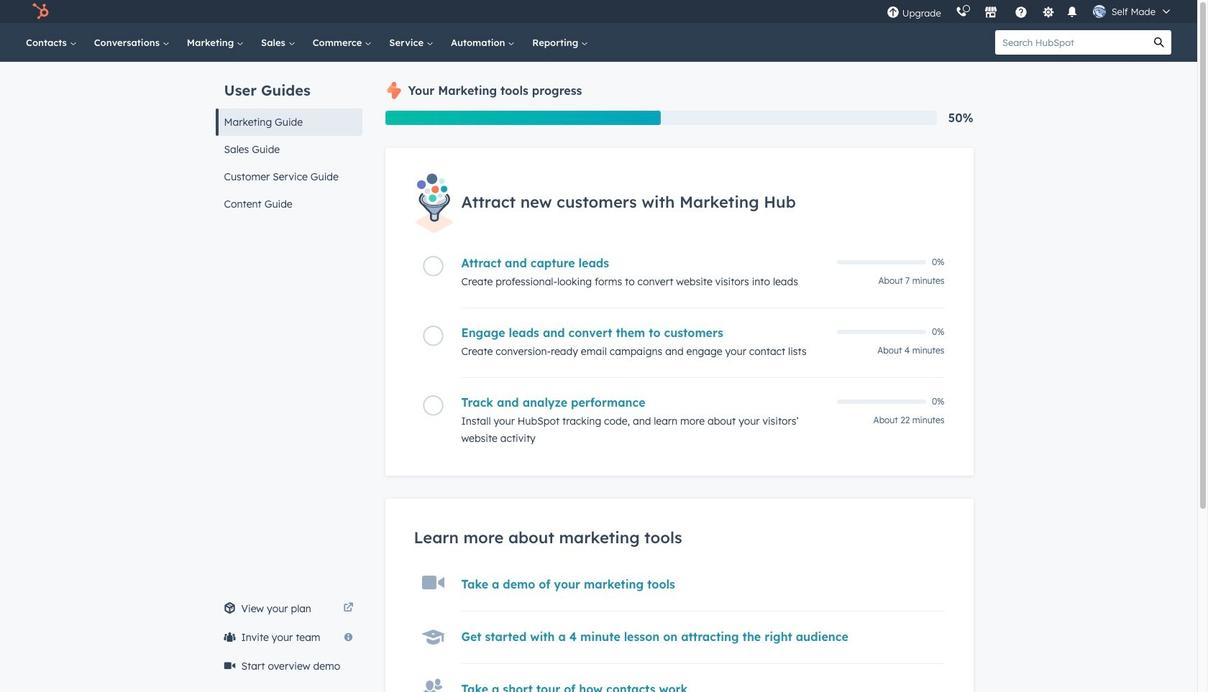 Task type: locate. For each thing, give the bounding box(es) containing it.
link opens in a new window image
[[344, 601, 354, 618], [344, 604, 354, 614]]

progress bar
[[385, 111, 661, 125]]

menu
[[880, 0, 1181, 23]]

Search HubSpot search field
[[996, 30, 1147, 55]]

user guides element
[[215, 62, 362, 218]]

marketplaces image
[[985, 6, 998, 19]]

2 link opens in a new window image from the top
[[344, 604, 354, 614]]

1 link opens in a new window image from the top
[[344, 601, 354, 618]]

ruby anderson image
[[1093, 5, 1106, 18]]



Task type: vqa. For each thing, say whether or not it's contained in the screenshot.
search hubspot "search box" on the right of page
yes



